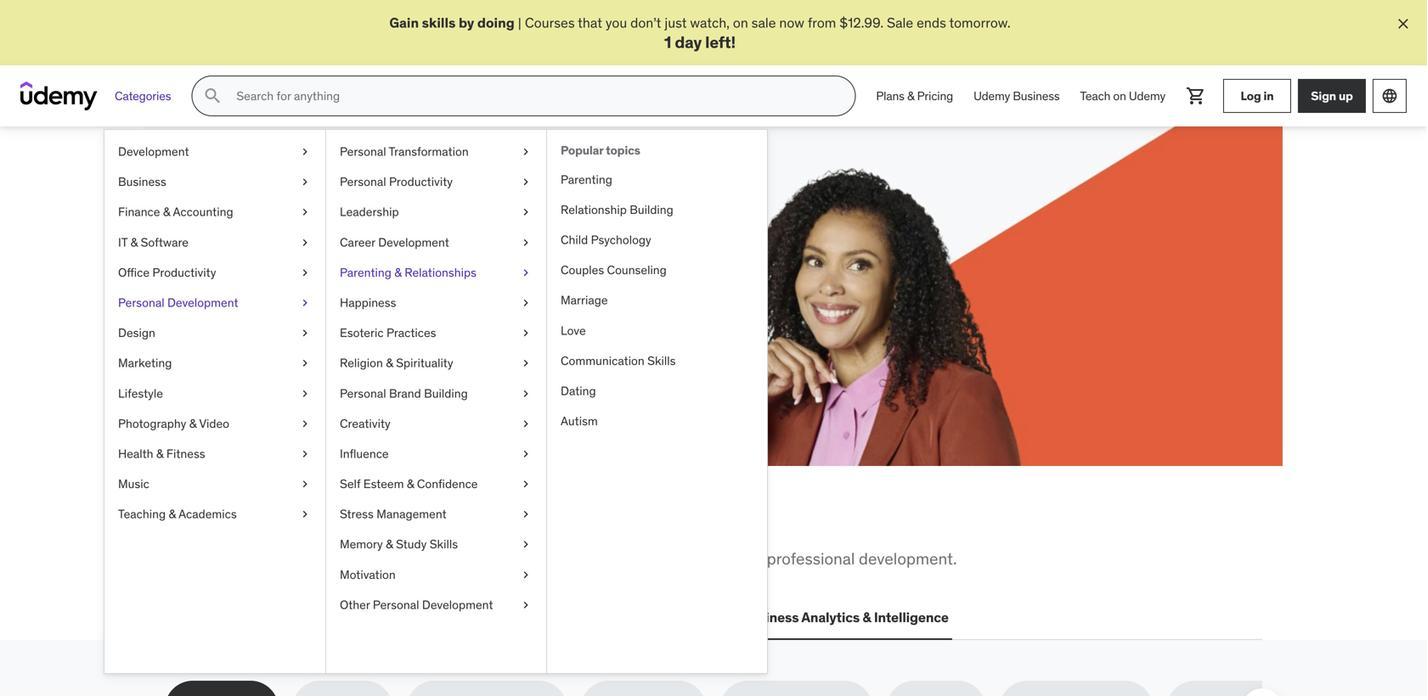 Task type: vqa. For each thing, say whether or not it's contained in the screenshot.
watch,
yes



Task type: locate. For each thing, give the bounding box(es) containing it.
xsmall image for influence
[[519, 446, 533, 463]]

xsmall image for parenting & relationships
[[519, 265, 533, 281]]

love
[[561, 323, 586, 338]]

1 vertical spatial in
[[362, 277, 373, 294]]

health
[[118, 447, 153, 462]]

personal productivity link
[[326, 167, 546, 197]]

0 vertical spatial leadership
[[340, 205, 399, 220]]

0 horizontal spatial sale
[[289, 296, 315, 313]]

close image
[[1395, 15, 1412, 32]]

2 horizontal spatial business
[[1013, 88, 1060, 104]]

& right finance
[[163, 205, 170, 220]]

1 vertical spatial sale
[[289, 296, 315, 313]]

it left other
[[305, 609, 316, 627]]

teaching & academics
[[118, 507, 237, 522]]

0 vertical spatial in
[[1264, 88, 1274, 103]]

categories button
[[104, 76, 181, 117]]

in right log
[[1264, 88, 1274, 103]]

tomorrow. inside gain skills by doing | courses that you don't just watch, on sale now from $12.99. sale ends tomorrow. 1 day left!
[[949, 14, 1011, 31]]

personal up personal productivity
[[340, 144, 386, 159]]

& for health & fitness
[[156, 447, 164, 462]]

|
[[518, 14, 522, 31]]

xsmall image inside business link
[[298, 174, 312, 191]]

xsmall image inside health & fitness link
[[298, 446, 312, 463]]

xsmall image for music
[[298, 476, 312, 493]]

skills inside gain skills by doing | courses that you don't just watch, on sale now from $12.99. sale ends tomorrow. 1 day left!
[[422, 14, 456, 31]]

popular
[[561, 143, 603, 158]]

business inside button
[[741, 609, 799, 627]]

$12.99. down for on the left top of page
[[241, 296, 285, 313]]

creativity
[[340, 416, 391, 432]]

0 horizontal spatial on
[[733, 14, 748, 31]]

in up topics,
[[459, 506, 485, 542]]

$12.99. right from
[[839, 14, 884, 31]]

on
[[733, 14, 748, 31], [1113, 88, 1126, 104]]

1 horizontal spatial skills
[[336, 549, 372, 569]]

1 vertical spatial tomorrow.
[[351, 296, 412, 313]]

xsmall image for lifestyle
[[298, 386, 312, 402]]

xsmall image inside influence 'link'
[[519, 446, 533, 463]]

xsmall image inside design link
[[298, 325, 312, 342]]

it inside it certifications button
[[305, 609, 316, 627]]

0 horizontal spatial productivity
[[152, 265, 216, 280]]

(and
[[226, 235, 285, 270]]

influence link
[[326, 439, 546, 470]]

sale inside gain skills by doing | courses that you don't just watch, on sale now from $12.99. sale ends tomorrow. 1 day left!
[[887, 14, 913, 31]]

skills up workplace
[[257, 506, 330, 542]]

0 vertical spatial skills
[[647, 353, 676, 369]]

& right health at the left of page
[[156, 447, 164, 462]]

2 vertical spatial in
[[459, 506, 485, 542]]

& down career development
[[394, 265, 402, 280]]

health & fitness link
[[104, 439, 325, 470]]

personal for personal transformation
[[340, 144, 386, 159]]

xsmall image inside personal productivity link
[[519, 174, 533, 191]]

udemy right pricing
[[974, 88, 1010, 104]]

xsmall image inside 'other personal development' link
[[519, 597, 533, 614]]

ends inside learn, practice, succeed (and save) courses for every skill in your learning journey, starting at $12.99. sale ends tomorrow.
[[318, 296, 348, 313]]

memory
[[340, 537, 383, 553]]

1 horizontal spatial parenting
[[561, 172, 612, 187]]

on right teach
[[1113, 88, 1126, 104]]

0 horizontal spatial leadership
[[340, 205, 399, 220]]

0 horizontal spatial tomorrow.
[[351, 296, 412, 313]]

xsmall image inside it & software link
[[298, 234, 312, 251]]

autism link
[[547, 407, 767, 437]]

1 horizontal spatial skills
[[647, 353, 676, 369]]

intelligence
[[874, 609, 949, 627]]

building down parenting link
[[630, 202, 673, 218]]

personal for personal brand building
[[340, 386, 386, 401]]

one
[[490, 506, 539, 542]]

tomorrow. inside learn, practice, succeed (and save) courses for every skill in your learning journey, starting at $12.99. sale ends tomorrow.
[[351, 296, 412, 313]]

parenting down popular
[[561, 172, 612, 187]]

learning
[[406, 277, 455, 294]]

relationship building
[[561, 202, 673, 218]]

skills down love link
[[647, 353, 676, 369]]

0 horizontal spatial business
[[118, 174, 166, 190]]

personal up practice,
[[340, 174, 386, 190]]

0 vertical spatial on
[[733, 14, 748, 31]]

ends up pricing
[[917, 14, 946, 31]]

at
[[226, 296, 238, 313]]

courses for doing
[[525, 14, 575, 31]]

personal up design
[[118, 295, 164, 311]]

watch,
[[690, 14, 730, 31]]

1 vertical spatial parenting
[[340, 265, 392, 280]]

& inside "link"
[[407, 477, 414, 492]]

succeed
[[440, 201, 546, 236]]

0 horizontal spatial parenting
[[340, 265, 392, 280]]

business left teach
[[1013, 88, 1060, 104]]

xsmall image for development
[[298, 144, 312, 160]]

courses for (and
[[226, 277, 276, 294]]

1 vertical spatial it
[[305, 609, 316, 627]]

leadership down motivation link
[[426, 609, 496, 627]]

xsmall image inside the teaching & academics 'link'
[[298, 507, 312, 523]]

0 horizontal spatial in
[[362, 277, 373, 294]]

well-
[[668, 549, 703, 569]]

xsmall image for it & software
[[298, 234, 312, 251]]

stress management
[[340, 507, 447, 522]]

xsmall image inside 'religion & spirituality' link
[[519, 355, 533, 372]]

sale for save)
[[289, 296, 315, 313]]

development.
[[859, 549, 957, 569]]

personal right other
[[373, 598, 419, 613]]

0 horizontal spatial building
[[424, 386, 468, 401]]

stress
[[340, 507, 374, 522]]

1 horizontal spatial courses
[[525, 14, 575, 31]]

xsmall image inside personal transformation link
[[519, 144, 533, 160]]

personal for personal development
[[118, 295, 164, 311]]

0 vertical spatial skills
[[422, 14, 456, 31]]

you right the "that"
[[606, 14, 627, 31]]

xsmall image inside motivation link
[[519, 567, 533, 584]]

1 horizontal spatial you
[[606, 14, 627, 31]]

2 horizontal spatial in
[[1264, 88, 1274, 103]]

business left analytics
[[741, 609, 799, 627]]

xsmall image inside lifestyle link
[[298, 386, 312, 402]]

& right religion
[[386, 356, 393, 371]]

office productivity link
[[104, 258, 325, 288]]

0 horizontal spatial skills
[[257, 506, 330, 542]]

personal transformation link
[[326, 137, 546, 167]]

1 horizontal spatial sale
[[887, 14, 913, 31]]

ends for save)
[[318, 296, 348, 313]]

$12.99. inside learn, practice, succeed (and save) courses for every skill in your learning journey, starting at $12.99. sale ends tomorrow.
[[241, 296, 285, 313]]

xsmall image for personal transformation
[[519, 144, 533, 160]]

1 horizontal spatial productivity
[[389, 174, 453, 190]]

2 vertical spatial skills
[[336, 549, 372, 569]]

xsmall image inside "career development" link
[[519, 234, 533, 251]]

doing
[[477, 14, 515, 31]]

parenting up happiness
[[340, 265, 392, 280]]

0 vertical spatial courses
[[525, 14, 575, 31]]

0 vertical spatial business
[[1013, 88, 1060, 104]]

courses up at
[[226, 277, 276, 294]]

1 horizontal spatial tomorrow.
[[949, 14, 1011, 31]]

xsmall image for self esteem & confidence
[[519, 476, 533, 493]]

you down self
[[335, 506, 384, 542]]

photography & video link
[[104, 409, 325, 439]]

xsmall image
[[298, 144, 312, 160], [519, 144, 533, 160], [519, 174, 533, 191], [519, 204, 533, 221], [298, 234, 312, 251], [519, 234, 533, 251], [519, 325, 533, 342], [298, 386, 312, 402], [519, 386, 533, 402], [298, 507, 312, 523], [519, 507, 533, 523], [519, 567, 533, 584], [519, 597, 533, 614]]

every
[[299, 277, 332, 294]]

building inside parenting & relationships element
[[630, 202, 673, 218]]

business up finance
[[118, 174, 166, 190]]

1 udemy from the left
[[974, 88, 1010, 104]]

0 vertical spatial productivity
[[389, 174, 453, 190]]

it up office at the left
[[118, 235, 128, 250]]

0 horizontal spatial courses
[[226, 277, 276, 294]]

xsmall image inside finance & accounting link
[[298, 204, 312, 221]]

xsmall image inside the office productivity link
[[298, 265, 312, 281]]

0 horizontal spatial $12.99.
[[241, 296, 285, 313]]

in inside all the skills you need in one place from critical workplace skills to technical topics, our catalog supports well-rounded professional development.
[[459, 506, 485, 542]]

1 horizontal spatial it
[[305, 609, 316, 627]]

influence
[[340, 447, 389, 462]]

journey,
[[458, 277, 506, 294]]

parenting & relationships element
[[546, 130, 767, 674]]

0 vertical spatial $12.99.
[[839, 14, 884, 31]]

& up office at the left
[[130, 235, 138, 250]]

in up happiness
[[362, 277, 373, 294]]

starting
[[509, 277, 556, 294]]

sale down every
[[289, 296, 315, 313]]

xsmall image inside the personal development link
[[298, 295, 312, 312]]

& for it & software
[[130, 235, 138, 250]]

left!
[[705, 32, 736, 52]]

xsmall image inside music link
[[298, 476, 312, 493]]

1 vertical spatial skills
[[430, 537, 458, 553]]

xsmall image for motivation
[[519, 567, 533, 584]]

ends down skill
[[318, 296, 348, 313]]

1 vertical spatial $12.99.
[[241, 296, 285, 313]]

& left study
[[386, 537, 393, 553]]

0 vertical spatial sale
[[887, 14, 913, 31]]

xsmall image inside marketing link
[[298, 355, 312, 372]]

0 vertical spatial ends
[[917, 14, 946, 31]]

sale up plans
[[887, 14, 913, 31]]

$12.99. inside gain skills by doing | courses that you don't just watch, on sale now from $12.99. sale ends tomorrow. 1 day left!
[[839, 14, 884, 31]]

0 horizontal spatial ends
[[318, 296, 348, 313]]

1 horizontal spatial business
[[741, 609, 799, 627]]

1 horizontal spatial $12.99.
[[839, 14, 884, 31]]

tomorrow. up udemy business
[[949, 14, 1011, 31]]

1 horizontal spatial leadership
[[426, 609, 496, 627]]

your
[[376, 277, 402, 294]]

health & fitness
[[118, 447, 205, 462]]

xsmall image inside happiness "link"
[[519, 295, 533, 312]]

courses inside gain skills by doing | courses that you don't just watch, on sale now from $12.99. sale ends tomorrow. 1 day left!
[[525, 14, 575, 31]]

on left sale
[[733, 14, 748, 31]]

plans
[[876, 88, 905, 104]]

skill
[[335, 277, 359, 294]]

gain skills by doing | courses that you don't just watch, on sale now from $12.99. sale ends tomorrow. 1 day left!
[[389, 14, 1011, 52]]

building down 'religion & spirituality' link
[[424, 386, 468, 401]]

the
[[209, 506, 252, 542]]

1 vertical spatial skills
[[257, 506, 330, 542]]

udemy left shopping cart with 0 items image
[[1129, 88, 1165, 104]]

0 vertical spatial it
[[118, 235, 128, 250]]

0 vertical spatial parenting
[[561, 172, 612, 187]]

xsmall image for business
[[298, 174, 312, 191]]

xsmall image for health & fitness
[[298, 446, 312, 463]]

data science
[[517, 609, 600, 627]]

0 horizontal spatial you
[[335, 506, 384, 542]]

xsmall image inside photography & video link
[[298, 416, 312, 432]]

1 vertical spatial on
[[1113, 88, 1126, 104]]

popular topics
[[561, 143, 640, 158]]

1 horizontal spatial ends
[[917, 14, 946, 31]]

sale
[[887, 14, 913, 31], [289, 296, 315, 313]]

0 vertical spatial you
[[606, 14, 627, 31]]

0 horizontal spatial it
[[118, 235, 128, 250]]

love link
[[547, 316, 767, 346]]

dating
[[561, 384, 596, 399]]

1 horizontal spatial building
[[630, 202, 673, 218]]

productivity down transformation
[[389, 174, 453, 190]]

supports
[[600, 549, 664, 569]]

2 vertical spatial business
[[741, 609, 799, 627]]

skills down stress management link
[[430, 537, 458, 553]]

esteem
[[363, 477, 404, 492]]

1 vertical spatial ends
[[318, 296, 348, 313]]

0 vertical spatial building
[[630, 202, 673, 218]]

leadership inside button
[[426, 609, 496, 627]]

dating link
[[547, 376, 767, 407]]

xsmall image inside self esteem & confidence "link"
[[519, 476, 533, 493]]

0 vertical spatial tomorrow.
[[949, 14, 1011, 31]]

courses right |
[[525, 14, 575, 31]]

development
[[118, 144, 189, 159], [378, 235, 449, 250], [167, 295, 238, 311], [422, 598, 493, 613]]

xsmall image for personal productivity
[[519, 174, 533, 191]]

learn, practice, succeed (and save) courses for every skill in your learning journey, starting at $12.99. sale ends tomorrow.
[[226, 201, 556, 313]]

shopping cart with 0 items image
[[1186, 86, 1206, 106]]

xsmall image for teaching & academics
[[298, 507, 312, 523]]

leadership for leadership link
[[340, 205, 399, 220]]

video
[[199, 416, 229, 432]]

office
[[118, 265, 150, 280]]

happiness
[[340, 295, 396, 311]]

xsmall image for happiness
[[519, 295, 533, 312]]

day
[[675, 32, 702, 52]]

child psychology
[[561, 232, 651, 248]]

xsmall image for office productivity
[[298, 265, 312, 281]]

from
[[165, 549, 202, 569]]

data
[[517, 609, 546, 627]]

1 horizontal spatial in
[[459, 506, 485, 542]]

1 vertical spatial you
[[335, 506, 384, 542]]

skills left to
[[336, 549, 372, 569]]

it
[[118, 235, 128, 250], [305, 609, 316, 627]]

development down categories dropdown button
[[118, 144, 189, 159]]

leadership up career
[[340, 205, 399, 220]]

tomorrow. down your
[[351, 296, 412, 313]]

career development link
[[326, 228, 546, 258]]

xsmall image inside parenting & relationships link
[[519, 265, 533, 281]]

personal down religion
[[340, 386, 386, 401]]

& right teaching
[[169, 507, 176, 522]]

1 vertical spatial productivity
[[152, 265, 216, 280]]

place
[[544, 506, 614, 542]]

development link
[[104, 137, 325, 167]]

analytics
[[801, 609, 860, 627]]

2 udemy from the left
[[1129, 88, 1165, 104]]

xsmall image for leadership
[[519, 204, 533, 221]]

development down the office productivity link
[[167, 295, 238, 311]]

1 vertical spatial business
[[118, 174, 166, 190]]

& right analytics
[[863, 609, 871, 627]]

courses inside learn, practice, succeed (and save) courses for every skill in your learning journey, starting at $12.99. sale ends tomorrow.
[[226, 277, 276, 294]]

& right plans
[[907, 88, 914, 104]]

our
[[515, 549, 539, 569]]

1 horizontal spatial udemy
[[1129, 88, 1165, 104]]

teaching
[[118, 507, 166, 522]]

& inside 'link'
[[169, 507, 176, 522]]

religion & spirituality
[[340, 356, 453, 371]]

xsmall image
[[298, 174, 312, 191], [298, 204, 312, 221], [298, 265, 312, 281], [519, 265, 533, 281], [298, 295, 312, 312], [519, 295, 533, 312], [298, 325, 312, 342], [298, 355, 312, 372], [519, 355, 533, 372], [298, 416, 312, 432], [519, 416, 533, 432], [298, 446, 312, 463], [519, 446, 533, 463], [298, 476, 312, 493], [519, 476, 533, 493], [519, 537, 533, 553]]

2 horizontal spatial skills
[[422, 14, 456, 31]]

tomorrow. for save)
[[351, 296, 412, 313]]

1 vertical spatial leadership
[[426, 609, 496, 627]]

productivity up personal development
[[152, 265, 216, 280]]

xsmall image inside esoteric practices "link"
[[519, 325, 533, 342]]

& left video
[[189, 416, 197, 432]]

skills
[[422, 14, 456, 31], [257, 506, 330, 542], [336, 549, 372, 569]]

sale inside learn, practice, succeed (and save) courses for every skill in your learning journey, starting at $12.99. sale ends tomorrow.
[[289, 296, 315, 313]]

design
[[118, 326, 155, 341]]

ends inside gain skills by doing | courses that you don't just watch, on sale now from $12.99. sale ends tomorrow. 1 day left!
[[917, 14, 946, 31]]

skills left by
[[422, 14, 456, 31]]

it certifications
[[305, 609, 406, 627]]

1 horizontal spatial on
[[1113, 88, 1126, 104]]

development up parenting & relationships
[[378, 235, 449, 250]]

udemy business
[[974, 88, 1060, 104]]

& for finance & accounting
[[163, 205, 170, 220]]

child
[[561, 232, 588, 248]]

it inside it & software link
[[118, 235, 128, 250]]

productivity for personal productivity
[[389, 174, 453, 190]]

& inside button
[[863, 609, 871, 627]]

xsmall image inside personal brand building link
[[519, 386, 533, 402]]

xsmall image inside the memory & study skills link
[[519, 537, 533, 553]]

xsmall image for career development
[[519, 234, 533, 251]]

1
[[664, 32, 671, 52]]

business for business analytics & intelligence
[[741, 609, 799, 627]]

1 vertical spatial courses
[[226, 277, 276, 294]]

xsmall image inside stress management link
[[519, 507, 533, 523]]

0 horizontal spatial udemy
[[974, 88, 1010, 104]]

& right esteem
[[407, 477, 414, 492]]

xsmall image inside development link
[[298, 144, 312, 160]]

xsmall image inside creativity link
[[519, 416, 533, 432]]

xsmall image for marketing
[[298, 355, 312, 372]]

xsmall image inside leadership link
[[519, 204, 533, 221]]



Task type: describe. For each thing, give the bounding box(es) containing it.
it for it & software
[[118, 235, 128, 250]]

xsmall image for stress management
[[519, 507, 533, 523]]

plans & pricing link
[[866, 76, 963, 117]]

parenting for parenting & relationships
[[340, 265, 392, 280]]

xsmall image for religion & spirituality
[[519, 355, 533, 372]]

Search for anything text field
[[233, 82, 834, 111]]

stress management link
[[326, 500, 546, 530]]

management
[[376, 507, 447, 522]]

design link
[[104, 318, 325, 349]]

marketing link
[[104, 349, 325, 379]]

xsmall image for other personal development
[[519, 597, 533, 614]]

practice,
[[319, 201, 435, 236]]

xsmall image for finance & accounting
[[298, 204, 312, 221]]

& for parenting & relationships
[[394, 265, 402, 280]]

$12.99. for |
[[839, 14, 884, 31]]

business link
[[104, 167, 325, 197]]

xsmall image for personal brand building
[[519, 386, 533, 402]]

technical
[[394, 549, 460, 569]]

professional
[[767, 549, 855, 569]]

tomorrow. for |
[[949, 14, 1011, 31]]

you inside gain skills by doing | courses that you don't just watch, on sale now from $12.99. sale ends tomorrow. 1 day left!
[[606, 14, 627, 31]]

personal brand building link
[[326, 379, 546, 409]]

personal transformation
[[340, 144, 469, 159]]

plans & pricing
[[876, 88, 953, 104]]

career development
[[340, 235, 449, 250]]

couples counseling
[[561, 263, 667, 278]]

choose a language image
[[1381, 88, 1398, 105]]

finance
[[118, 205, 160, 220]]

on inside teach on udemy "link"
[[1113, 88, 1126, 104]]

teach
[[1080, 88, 1110, 104]]

topics,
[[463, 549, 511, 569]]

finance & accounting
[[118, 205, 233, 220]]

couples
[[561, 263, 604, 278]]

udemy inside 'link'
[[974, 88, 1010, 104]]

communication skills
[[561, 353, 676, 369]]

topics
[[606, 143, 640, 158]]

practices
[[386, 326, 436, 341]]

rounded
[[703, 549, 763, 569]]

science
[[549, 609, 600, 627]]

creativity link
[[326, 409, 546, 439]]

learn,
[[226, 201, 314, 236]]

by
[[459, 14, 474, 31]]

it & software link
[[104, 228, 325, 258]]

pricing
[[917, 88, 953, 104]]

sign up link
[[1298, 79, 1366, 113]]

fitness
[[166, 447, 205, 462]]

development down motivation link
[[422, 598, 493, 613]]

autism
[[561, 414, 598, 429]]

for
[[279, 277, 296, 294]]

xsmall image for personal development
[[298, 295, 312, 312]]

to
[[376, 549, 391, 569]]

lifestyle
[[118, 386, 163, 401]]

motivation
[[340, 567, 396, 583]]

study
[[396, 537, 427, 553]]

xsmall image for design
[[298, 325, 312, 342]]

it for it certifications
[[305, 609, 316, 627]]

motivation link
[[326, 560, 546, 590]]

log in link
[[1223, 79, 1291, 113]]

marriage link
[[547, 286, 767, 316]]

sign up
[[1311, 88, 1353, 103]]

& for photography & video
[[189, 416, 197, 432]]

$12.99. for save)
[[241, 296, 285, 313]]

& for memory & study skills
[[386, 537, 393, 553]]

it & software
[[118, 235, 189, 250]]

up
[[1339, 88, 1353, 103]]

relationship
[[561, 202, 627, 218]]

1 vertical spatial building
[[424, 386, 468, 401]]

self esteem & confidence link
[[326, 470, 546, 500]]

music
[[118, 477, 149, 492]]

leadership for leadership button
[[426, 609, 496, 627]]

ends for |
[[917, 14, 946, 31]]

on inside gain skills by doing | courses that you don't just watch, on sale now from $12.99. sale ends tomorrow. 1 day left!
[[733, 14, 748, 31]]

need
[[389, 506, 454, 542]]

personal for personal productivity
[[340, 174, 386, 190]]

other personal development link
[[326, 590, 546, 621]]

xsmall image for esoteric practices
[[519, 325, 533, 342]]

submit search image
[[202, 86, 223, 106]]

confidence
[[417, 477, 478, 492]]

self
[[340, 477, 360, 492]]

skills inside parenting & relationships element
[[647, 353, 676, 369]]

don't
[[630, 14, 661, 31]]

xsmall image for memory & study skills
[[519, 537, 533, 553]]

udemy business link
[[963, 76, 1070, 117]]

& for plans & pricing
[[907, 88, 914, 104]]

productivity for office productivity
[[152, 265, 216, 280]]

accounting
[[173, 205, 233, 220]]

parenting & relationships
[[340, 265, 476, 280]]

xsmall image for photography & video
[[298, 416, 312, 432]]

log in
[[1241, 88, 1274, 103]]

you inside all the skills you need in one place from critical workplace skills to technical topics, our catalog supports well-rounded professional development.
[[335, 506, 384, 542]]

parenting & relationships link
[[326, 258, 546, 288]]

save)
[[290, 235, 358, 270]]

xsmall image for creativity
[[519, 416, 533, 432]]

sale for |
[[887, 14, 913, 31]]

transformation
[[389, 144, 469, 159]]

that
[[578, 14, 602, 31]]

& for teaching & academics
[[169, 507, 176, 522]]

happiness link
[[326, 288, 546, 318]]

communication
[[561, 353, 645, 369]]

brand
[[389, 386, 421, 401]]

lifestyle link
[[104, 379, 325, 409]]

other personal development
[[340, 598, 493, 613]]

software
[[141, 235, 189, 250]]

memory & study skills link
[[326, 530, 546, 560]]

0 horizontal spatial skills
[[430, 537, 458, 553]]

other
[[340, 598, 370, 613]]

office productivity
[[118, 265, 216, 280]]

esoteric practices
[[340, 326, 436, 341]]

sale
[[752, 14, 776, 31]]

spirituality
[[396, 356, 453, 371]]

personal brand building
[[340, 386, 468, 401]]

business analytics & intelligence button
[[738, 598, 952, 639]]

business inside 'link'
[[1013, 88, 1060, 104]]

religion
[[340, 356, 383, 371]]

in inside learn, practice, succeed (and save) courses for every skill in your learning journey, starting at $12.99. sale ends tomorrow.
[[362, 277, 373, 294]]

categories
[[115, 88, 171, 104]]

couples counseling link
[[547, 255, 767, 286]]

business analytics & intelligence
[[741, 609, 949, 627]]

udemy inside "link"
[[1129, 88, 1165, 104]]

parenting for parenting
[[561, 172, 612, 187]]

academics
[[179, 507, 237, 522]]

data science button
[[513, 598, 603, 639]]

& for religion & spirituality
[[386, 356, 393, 371]]

business for business
[[118, 174, 166, 190]]

gain
[[389, 14, 419, 31]]

udemy image
[[20, 82, 98, 111]]

certifications
[[319, 609, 406, 627]]



